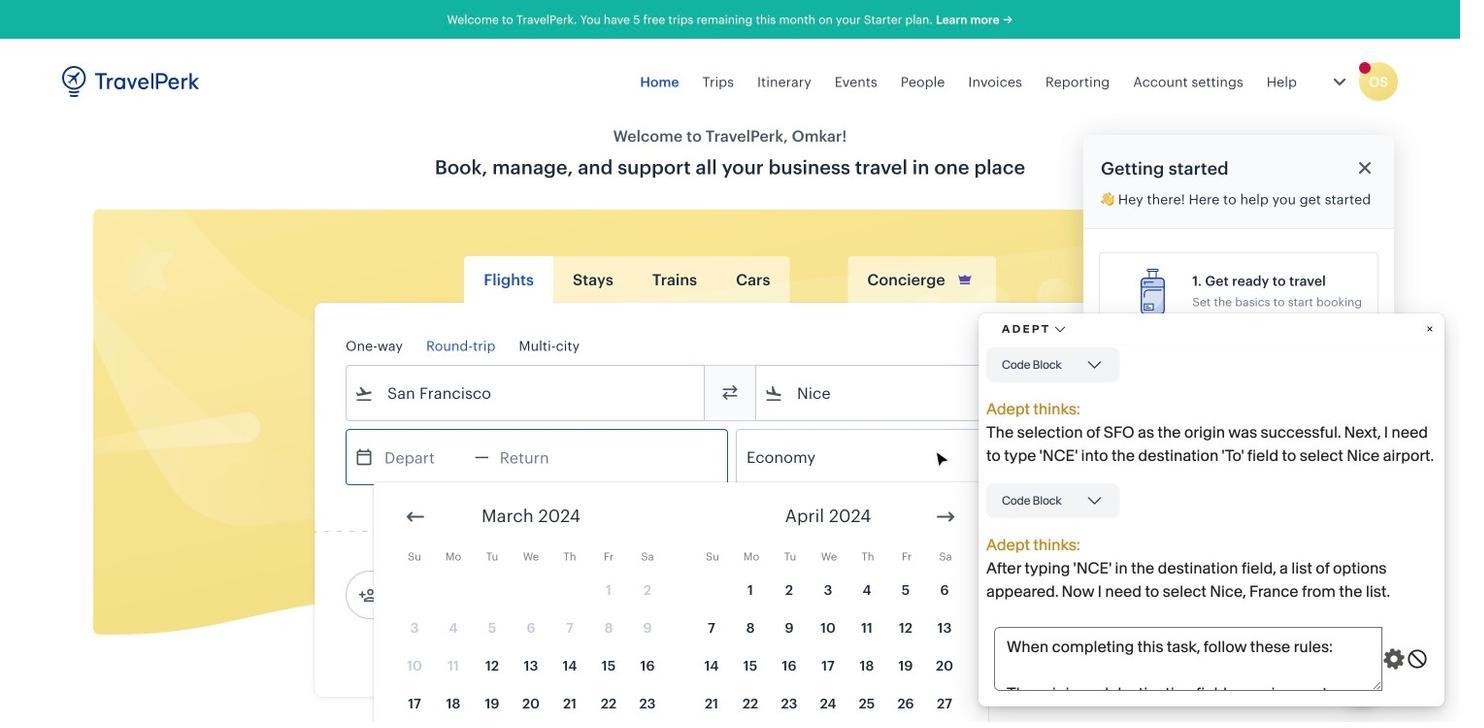 Task type: describe. For each thing, give the bounding box(es) containing it.
To search field
[[784, 378, 1089, 409]]

move backward to switch to the previous month. image
[[404, 506, 427, 529]]

From search field
[[374, 378, 679, 409]]

Add first traveler search field
[[378, 580, 580, 611]]

Return text field
[[489, 430, 590, 485]]



Task type: locate. For each thing, give the bounding box(es) containing it.
calendar application
[[374, 483, 1461, 723]]

move forward to switch to the next month. image
[[934, 506, 958, 529]]

Depart text field
[[374, 430, 475, 485]]



